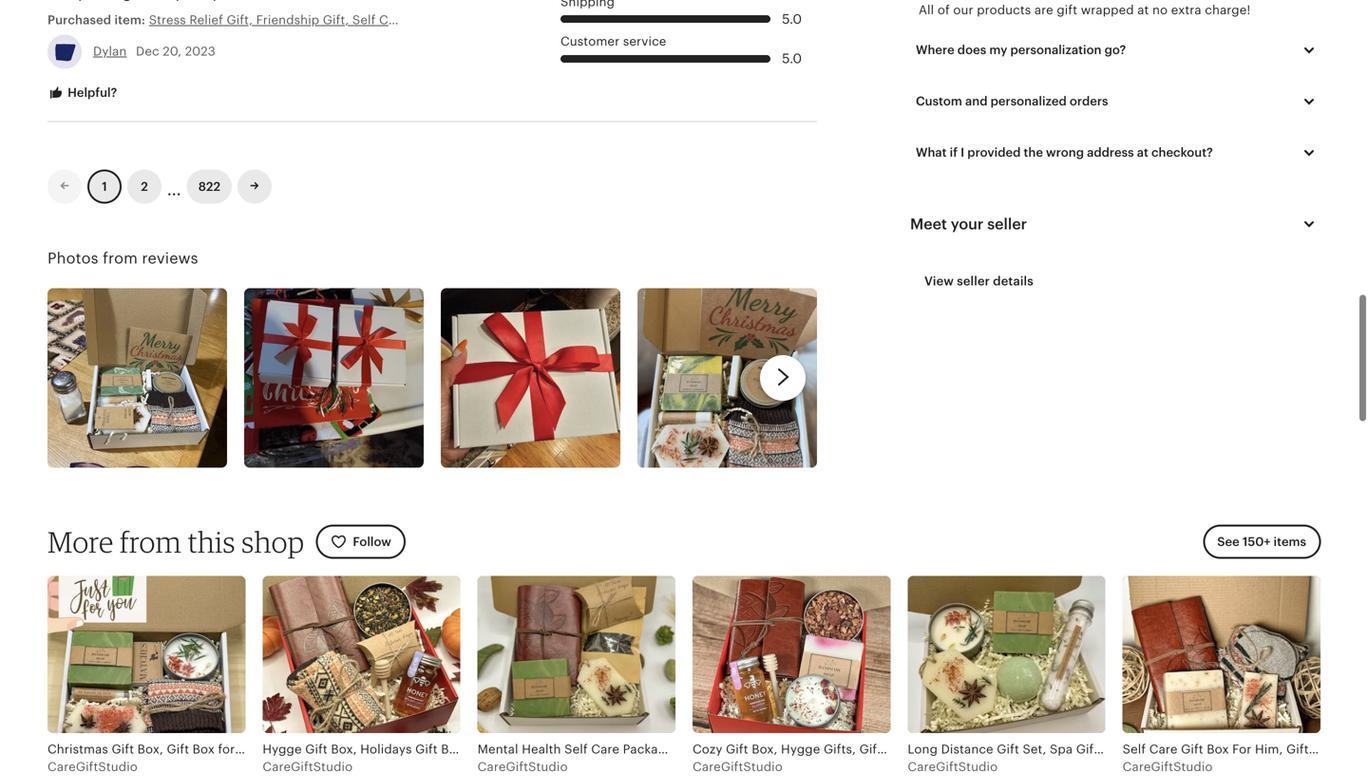Task type: vqa. For each thing, say whether or not it's contained in the screenshot.
2023 in the left of the page
yes



Task type: locate. For each thing, give the bounding box(es) containing it.
0 vertical spatial at
[[1138, 3, 1150, 17]]

purchased item:
[[48, 13, 149, 27]]

1 vertical spatial from
[[120, 525, 182, 560]]

at inside dropdown button
[[1138, 146, 1149, 160]]

see
[[1218, 535, 1240, 549]]

helpful? button
[[33, 75, 131, 111]]

photos from reviews
[[48, 250, 198, 267]]

what if i provided the wrong address at checkout?
[[916, 146, 1214, 160]]

0 vertical spatial 5.0
[[782, 11, 802, 27]]

dylan
[[93, 44, 127, 59]]

seller right view
[[957, 274, 990, 288]]

seller right your
[[988, 216, 1028, 233]]

i
[[961, 146, 965, 160]]

at
[[1138, 3, 1150, 17], [1138, 146, 1149, 160]]

my
[[990, 43, 1008, 57]]

20,
[[163, 44, 182, 59]]

extra
[[1172, 3, 1202, 17]]

from for this
[[120, 525, 182, 560]]

seller
[[988, 216, 1028, 233], [957, 274, 990, 288]]

at right address
[[1138, 146, 1149, 160]]

of
[[938, 3, 950, 17]]

2023
[[185, 44, 216, 59]]

1 vertical spatial 5.0
[[782, 51, 802, 66]]

hygge gift box, holidays gift box for friend, christmas gift basket, self care gift set, gift box for her, cozy gift box, cozy care package image
[[263, 577, 461, 734]]

from left 'this' on the left bottom
[[120, 525, 182, 560]]

822
[[198, 179, 221, 194]]

from
[[103, 250, 138, 267], [120, 525, 182, 560]]

long distance gift set, spa gift box, best friend gift box, soul sister gift for friend, self care kit, birthday gift basket, thank you gift image
[[908, 577, 1106, 734]]

see 150+ items
[[1218, 535, 1307, 549]]

service
[[623, 34, 667, 49]]

dylan dec 20, 2023
[[93, 44, 216, 59]]

purchased
[[48, 13, 111, 27]]

where does my personalization go?
[[916, 43, 1127, 57]]

all of our products are gift wrapped at no extra charge!
[[919, 3, 1251, 17]]

5.0
[[782, 11, 802, 27], [782, 51, 802, 66]]

view seller details
[[925, 274, 1034, 288]]

what if i provided the wrong address at checkout? button
[[902, 133, 1335, 173]]

cozy gift box, hygge gifts, gift set for women, gift basket for mom, cozy care package, mothers day gift from daughter, self care kit image
[[693, 577, 891, 734]]

custom and personalized orders button
[[902, 82, 1335, 121]]

charge!
[[1206, 3, 1251, 17]]

view
[[925, 274, 954, 288]]

follow button
[[316, 525, 406, 560]]

personalization
[[1011, 43, 1102, 57]]

1 vertical spatial seller
[[957, 274, 990, 288]]

0 vertical spatial seller
[[988, 216, 1028, 233]]

0 vertical spatial from
[[103, 250, 138, 267]]

products
[[977, 3, 1032, 17]]

seller inside dropdown button
[[988, 216, 1028, 233]]

150+
[[1243, 535, 1271, 549]]

helpful?
[[65, 85, 117, 100]]

personalized
[[991, 94, 1067, 109]]

items
[[1274, 535, 1307, 549]]

mental health self care package for her, stress relief gift, self care box for women, care package for her, send a gift, friendship gift box image
[[478, 577, 676, 734]]

at left no
[[1138, 3, 1150, 17]]

meet
[[911, 216, 948, 233]]

provided
[[968, 146, 1021, 160]]

at for no
[[1138, 3, 1150, 17]]

are
[[1035, 3, 1054, 17]]

1 vertical spatial at
[[1138, 146, 1149, 160]]

what
[[916, 146, 947, 160]]

from right photos
[[103, 250, 138, 267]]



Task type: describe. For each thing, give the bounding box(es) containing it.
no
[[1153, 3, 1168, 17]]

details
[[994, 274, 1034, 288]]

go?
[[1105, 43, 1127, 57]]

the
[[1024, 146, 1044, 160]]

seller inside 'link'
[[957, 274, 990, 288]]

if
[[950, 146, 958, 160]]

custom
[[916, 94, 963, 109]]

1 link
[[87, 169, 122, 204]]

more from this shop
[[48, 525, 305, 560]]

dylan link
[[93, 44, 127, 59]]

more
[[48, 525, 114, 560]]

orders
[[1070, 94, 1109, 109]]

where does my personalization go? button
[[902, 30, 1335, 70]]

checkout?
[[1152, 146, 1214, 160]]

2 link
[[127, 169, 162, 204]]

gift
[[1057, 3, 1078, 17]]

meet your seller
[[911, 216, 1028, 233]]

2 5.0 from the top
[[782, 51, 802, 66]]

christmas gift box, gift box for sister, coworker gift box, self care gift set, christmas basket, gift box for her, hygge gift box, gift set image
[[48, 577, 246, 734]]

822 link
[[187, 169, 232, 204]]

…
[[167, 172, 181, 200]]

where
[[916, 43, 955, 57]]

1 5.0 from the top
[[782, 11, 802, 27]]

this
[[188, 525, 236, 560]]

from for reviews
[[103, 250, 138, 267]]

photos
[[48, 250, 99, 267]]

dec
[[136, 44, 159, 59]]

our
[[954, 3, 974, 17]]

wrong
[[1047, 146, 1085, 160]]

customer service
[[561, 34, 667, 49]]

1
[[102, 179, 107, 194]]

customer
[[561, 34, 620, 49]]

all
[[919, 3, 935, 17]]

your
[[951, 216, 984, 233]]

reviews
[[142, 250, 198, 267]]

meet your seller button
[[893, 201, 1338, 247]]

shop
[[242, 525, 305, 560]]

view seller details link
[[911, 264, 1048, 298]]

custom and personalized orders
[[916, 94, 1109, 109]]

see 150+ items link
[[1204, 525, 1321, 560]]

follow
[[353, 535, 392, 549]]

at for checkout?
[[1138, 146, 1149, 160]]

wrapped
[[1081, 3, 1135, 17]]

and
[[966, 94, 988, 109]]

2
[[141, 179, 148, 194]]

item:
[[114, 13, 145, 27]]

address
[[1088, 146, 1135, 160]]

does
[[958, 43, 987, 57]]

self care gift box for him, gift box for father, men gift box, care gift box for men, personalized gift for him, hygge gift box image
[[1123, 577, 1321, 734]]



